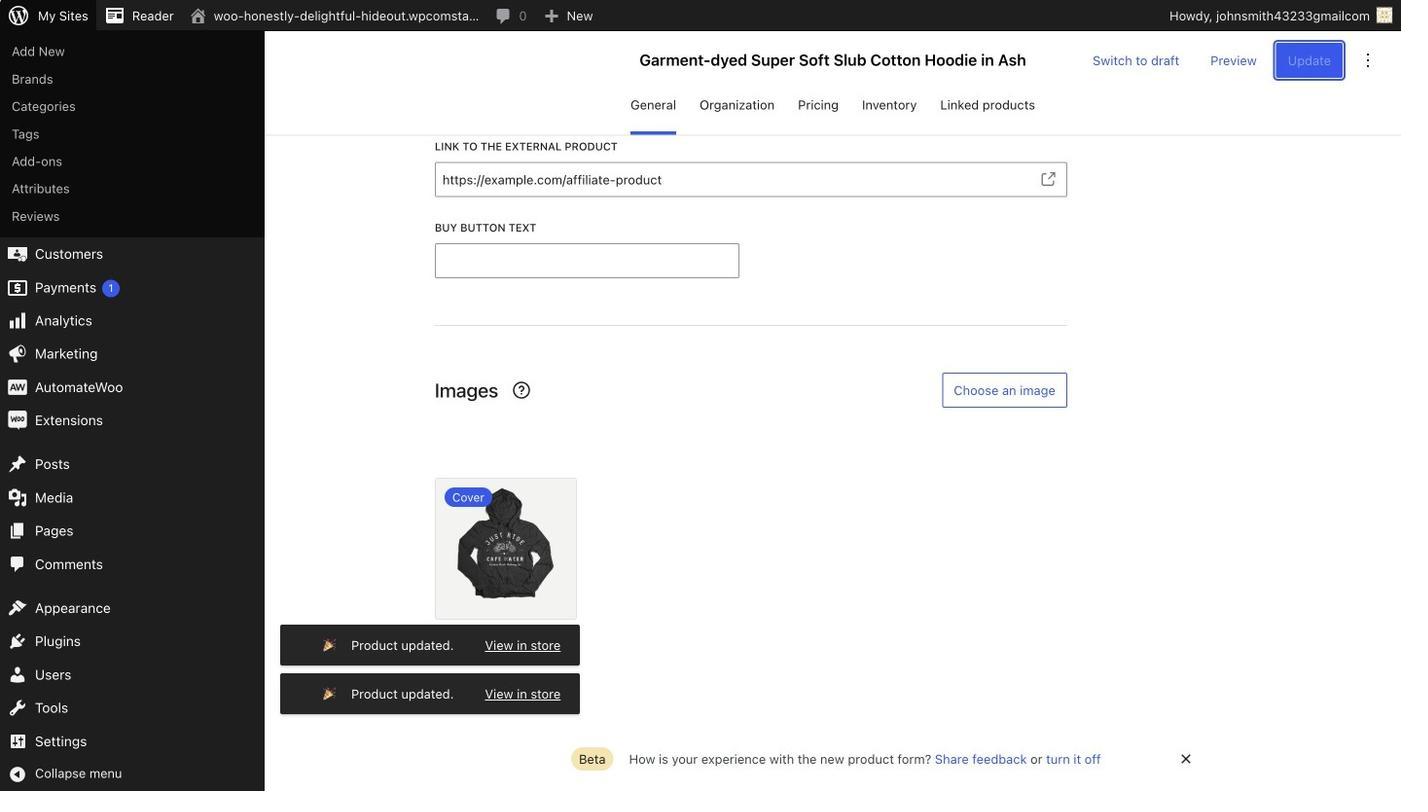 Task type: locate. For each thing, give the bounding box(es) containing it.
tab list
[[265, 90, 1401, 135]]

2 vertical spatial block: product section document
[[435, 373, 1067, 667]]

None text field
[[435, 243, 739, 278]]

product editor top bar. region
[[265, 31, 1401, 135]]

1 block: product section document from the top
[[435, 0, 1067, 38]]

hide this message image
[[1175, 747, 1198, 771]]

1 vertical spatial block: product section document
[[435, 85, 1067, 326]]

2 block: product section document from the top
[[435, 85, 1067, 326]]

block: product section document
[[435, 0, 1067, 38], [435, 85, 1067, 326], [435, 373, 1067, 667]]

0 vertical spatial block: product section document
[[435, 0, 1067, 38]]



Task type: vqa. For each thing, say whether or not it's contained in the screenshot.
text field
yes



Task type: describe. For each thing, give the bounding box(es) containing it.
3 block: product section document from the top
[[435, 373, 1067, 667]]

toolbar navigation
[[0, 0, 1401, 35]]

Enter the external URL to the product url field
[[435, 162, 1036, 197]]

view helper text image
[[510, 379, 533, 402]]

options image
[[1357, 49, 1380, 72]]



